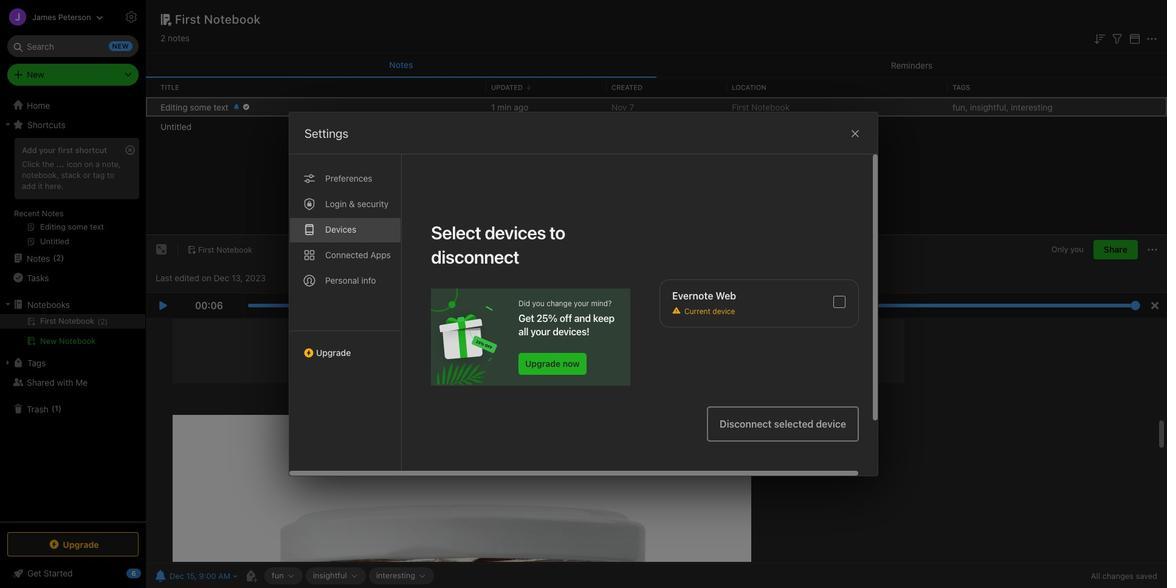 Task type: vqa. For each thing, say whether or not it's contained in the screenshot.
Notebooks link
yes



Task type: describe. For each thing, give the bounding box(es) containing it.
expand tags image
[[3, 358, 13, 368]]

1 horizontal spatial 1
[[491, 102, 495, 112]]

new button
[[7, 64, 139, 86]]

current
[[685, 307, 711, 316]]

select devices to disconnect
[[431, 222, 565, 268]]

note window element
[[146, 235, 1167, 589]]

tree containing home
[[0, 95, 146, 522]]

personal
[[325, 275, 359, 286]]

location
[[732, 83, 766, 91]]

evernote
[[672, 290, 713, 301]]

group containing add your first shortcut
[[0, 134, 145, 254]]

all
[[1091, 572, 1100, 581]]

icon
[[67, 159, 82, 169]]

0 vertical spatial first
[[175, 12, 201, 26]]

settings image
[[124, 10, 139, 24]]

devices!
[[553, 326, 590, 337]]

fun
[[272, 571, 284, 581]]

tasks
[[27, 273, 49, 283]]

editing some text
[[161, 102, 229, 112]]

untitled
[[161, 121, 192, 132]]

1 inside trash ( 1 )
[[55, 404, 58, 414]]

you for did you change your mind? get 25% off and keep all your devices!
[[532, 299, 545, 308]]

notes inside group
[[42, 209, 64, 218]]

nov 7
[[612, 102, 634, 112]]

1 vertical spatial upgrade button
[[7, 533, 139, 557]]

click the ...
[[22, 159, 64, 169]]

notebook inside group
[[59, 336, 96, 346]]

evernote web
[[672, 290, 736, 301]]

untitled button
[[146, 117, 1167, 136]]

select
[[431, 222, 481, 243]]

home link
[[0, 95, 146, 115]]

last
[[156, 273, 172, 283]]

1 vertical spatial first
[[732, 102, 749, 112]]

upgrade inside button
[[525, 359, 561, 369]]

now
[[563, 359, 580, 369]]

new for new
[[27, 69, 44, 80]]

first notebook inside the first notebook button
[[198, 245, 253, 255]]

current device
[[685, 307, 735, 316]]

tasks button
[[0, 268, 145, 288]]

2 vertical spatial upgrade
[[63, 540, 99, 550]]

close image
[[848, 126, 863, 141]]

insightful
[[313, 571, 347, 581]]

title
[[161, 83, 179, 91]]

upgrade inside 'tab list'
[[316, 348, 351, 358]]

new notebook
[[40, 336, 96, 346]]

with
[[57, 377, 73, 388]]

new notebook group
[[0, 314, 145, 353]]

only you
[[1052, 245, 1084, 254]]

keep
[[593, 313, 615, 324]]

all
[[519, 326, 529, 337]]

0 vertical spatial tags
[[953, 83, 970, 91]]

settings tooltip
[[135, 5, 194, 29]]

created
[[612, 83, 643, 91]]

2023
[[245, 273, 266, 283]]

first notebook button
[[183, 241, 257, 259]]

click
[[22, 159, 40, 169]]

2 inside notes ( 2 )
[[56, 253, 61, 263]]

saved
[[1136, 572, 1158, 581]]

shared with me
[[27, 377, 88, 388]]

1 horizontal spatial interesting
[[1011, 102, 1053, 112]]

off
[[560, 313, 572, 324]]

and
[[574, 313, 591, 324]]

the
[[42, 159, 54, 169]]

get
[[519, 313, 534, 324]]

disconnect selected device
[[720, 419, 846, 430]]

text
[[214, 102, 229, 112]]

recent
[[14, 209, 40, 218]]

1 min ago
[[491, 102, 529, 112]]

trash
[[27, 404, 48, 414]]

notebooks link
[[0, 295, 145, 314]]

shared with me link
[[0, 373, 145, 392]]

web
[[716, 290, 736, 301]]

shared
[[27, 377, 55, 388]]

0 horizontal spatial your
[[39, 145, 56, 155]]

only
[[1052, 245, 1069, 254]]

shortcuts button
[[0, 115, 145, 134]]

add
[[22, 145, 37, 155]]

2 notes
[[161, 33, 190, 43]]

min
[[497, 102, 512, 112]]

1 vertical spatial first notebook
[[732, 102, 790, 112]]

home
[[27, 100, 50, 110]]

0 vertical spatial first notebook
[[175, 12, 261, 26]]

share button
[[1094, 240, 1138, 260]]

00:06
[[195, 300, 223, 311]]

changes
[[1103, 572, 1134, 581]]

selected
[[774, 419, 814, 430]]

...
[[56, 159, 64, 169]]

to inside icon on a note, notebook, stack or tag to add it here.
[[107, 170, 114, 180]]

new for new notebook
[[40, 336, 57, 346]]

nov
[[612, 102, 627, 112]]

edited
[[175, 273, 199, 283]]

shortcuts
[[27, 119, 66, 130]]

tags button
[[0, 353, 145, 373]]



Task type: locate. For each thing, give the bounding box(es) containing it.
( inside notes ( 2 )
[[53, 253, 56, 263]]

) inside notes ( 2 )
[[61, 253, 64, 263]]

) up tasks button at left top
[[61, 253, 64, 263]]

tags inside button
[[27, 358, 46, 368]]

2 vertical spatial notes
[[27, 253, 50, 264]]

) inside trash ( 1 )
[[58, 404, 62, 414]]

tags up shared
[[27, 358, 46, 368]]

editing
[[161, 102, 188, 112]]

1 vertical spatial tags
[[27, 358, 46, 368]]

)
[[61, 253, 64, 263], [58, 404, 62, 414]]

( for notes
[[53, 253, 56, 263]]

to
[[107, 170, 114, 180], [549, 222, 565, 243]]

you inside did you change your mind? get 25% off and keep all your devices!
[[532, 299, 545, 308]]

0 vertical spatial 1
[[491, 102, 495, 112]]

1 horizontal spatial you
[[1071, 245, 1084, 254]]

None search field
[[16, 35, 130, 57]]

1 vertical spatial device
[[816, 419, 846, 430]]

add your first shortcut
[[22, 145, 107, 155]]

( right trash
[[52, 404, 55, 414]]

1 vertical spatial tab list
[[289, 154, 402, 471]]

first notebook up 'dec'
[[198, 245, 253, 255]]

you inside the note window element
[[1071, 245, 1084, 254]]

new up tags button
[[40, 336, 57, 346]]

0 horizontal spatial interesting
[[376, 571, 415, 581]]

1 horizontal spatial 2
[[161, 33, 166, 43]]

device right selected
[[816, 419, 846, 430]]

0 horizontal spatial device
[[713, 307, 735, 316]]

2 vertical spatial first notebook
[[198, 245, 253, 255]]

upgrade button inside 'tab list'
[[289, 331, 401, 363]]

first inside button
[[198, 245, 214, 255]]

0 vertical spatial notes
[[389, 60, 413, 70]]

1 vertical spatial to
[[549, 222, 565, 243]]

2 horizontal spatial upgrade
[[525, 359, 561, 369]]

1 vertical spatial on
[[202, 273, 212, 283]]

1 vertical spatial your
[[574, 299, 589, 308]]

share
[[1104, 245, 1128, 255]]

group
[[0, 134, 145, 254]]

0 vertical spatial upgrade button
[[289, 331, 401, 363]]

0 vertical spatial device
[[713, 307, 735, 316]]

cell
[[0, 314, 145, 329]]

notes inside button
[[389, 60, 413, 70]]

0 horizontal spatial on
[[84, 159, 93, 169]]

1 horizontal spatial upgrade button
[[289, 331, 401, 363]]

add tag image
[[244, 569, 258, 584]]

notebook,
[[22, 170, 59, 180]]

13,
[[232, 273, 243, 283]]

tree
[[0, 95, 146, 522]]

1 horizontal spatial tags
[[953, 83, 970, 91]]

1 horizontal spatial upgrade
[[316, 348, 351, 358]]

0 vertical spatial )
[[61, 253, 64, 263]]

security
[[357, 199, 389, 209]]

( up tasks button at left top
[[53, 253, 56, 263]]

to right devices
[[549, 222, 565, 243]]

mind?
[[591, 299, 612, 308]]

1 vertical spatial 1
[[55, 404, 58, 414]]

) right trash
[[58, 404, 62, 414]]

tags
[[953, 83, 970, 91], [27, 358, 46, 368]]

settings inside tooltip
[[153, 12, 185, 21]]

reminders
[[891, 60, 933, 70]]

0 horizontal spatial upgrade button
[[7, 533, 139, 557]]

expand notebooks image
[[3, 300, 13, 309]]

( inside trash ( 1 )
[[52, 404, 55, 414]]

1 vertical spatial interesting
[[376, 571, 415, 581]]

notebooks
[[27, 299, 70, 310]]

Note Editor text field
[[146, 318, 1167, 564]]

0 horizontal spatial settings
[[153, 12, 185, 21]]

0 vertical spatial new
[[27, 69, 44, 80]]

0 vertical spatial 2
[[161, 33, 166, 43]]

first down location
[[732, 102, 749, 112]]

shortcut
[[75, 145, 107, 155]]

1 vertical spatial you
[[532, 299, 545, 308]]

0 horizontal spatial to
[[107, 170, 114, 180]]

1 horizontal spatial device
[[816, 419, 846, 430]]

your up and
[[574, 299, 589, 308]]

you
[[1071, 245, 1084, 254], [532, 299, 545, 308]]

device down "web"
[[713, 307, 735, 316]]

0 horizontal spatial 2
[[56, 253, 61, 263]]

me
[[76, 377, 88, 388]]

notebook inside the note window element
[[217, 245, 253, 255]]

devices
[[325, 224, 356, 235]]

to down the note,
[[107, 170, 114, 180]]

interesting right insightful,
[[1011, 102, 1053, 112]]

Search text field
[[16, 35, 130, 57]]

fun,
[[953, 102, 968, 112]]

1 left the min
[[491, 102, 495, 112]]

expand note image
[[154, 243, 169, 257]]

notes inside notes ( 2 )
[[27, 253, 50, 264]]

first
[[58, 145, 73, 155]]

info
[[361, 275, 376, 286]]

apps
[[371, 250, 391, 260]]

new inside popup button
[[27, 69, 44, 80]]

2 vertical spatial your
[[531, 326, 550, 337]]

(
[[53, 253, 56, 263], [52, 404, 55, 414]]

0 vertical spatial (
[[53, 253, 56, 263]]

on inside the note window element
[[202, 273, 212, 283]]

0 vertical spatial to
[[107, 170, 114, 180]]

disconnect selected device button
[[707, 407, 859, 442]]

settings up preferences
[[305, 126, 349, 140]]

1 vertical spatial new
[[40, 336, 57, 346]]

1 vertical spatial 2
[[56, 253, 61, 263]]

change
[[547, 299, 572, 308]]

you right only
[[1071, 245, 1084, 254]]

stack
[[61, 170, 81, 180]]

insightful,
[[970, 102, 1009, 112]]

2 left notes
[[161, 33, 166, 43]]

) for trash
[[58, 404, 62, 414]]

reminders button
[[657, 54, 1167, 78]]

&
[[349, 199, 355, 209]]

your up the
[[39, 145, 56, 155]]

login
[[325, 199, 347, 209]]

1 vertical spatial )
[[58, 404, 62, 414]]

on
[[84, 159, 93, 169], [202, 273, 212, 283]]

interesting button
[[369, 568, 434, 585]]

interesting inside button
[[376, 571, 415, 581]]

device inside button
[[816, 419, 846, 430]]

2 horizontal spatial your
[[574, 299, 589, 308]]

icon on a note, notebook, stack or tag to add it here.
[[22, 159, 121, 191]]

0 horizontal spatial upgrade
[[63, 540, 99, 550]]

fun, insightful, interesting
[[953, 102, 1053, 112]]

login & security
[[325, 199, 389, 209]]

a
[[96, 159, 100, 169]]

row group containing editing some text
[[146, 97, 1167, 136]]

1 horizontal spatial your
[[531, 326, 550, 337]]

0 horizontal spatial 1
[[55, 404, 58, 414]]

tags up fun,
[[953, 83, 970, 91]]

first notebook down location
[[732, 102, 790, 112]]

0 horizontal spatial tags
[[27, 358, 46, 368]]

1 vertical spatial notes
[[42, 209, 64, 218]]

notes ( 2 )
[[27, 253, 64, 264]]

1 vertical spatial (
[[52, 404, 55, 414]]

7
[[629, 102, 634, 112]]

2 vertical spatial first
[[198, 245, 214, 255]]

first notebook up notes
[[175, 12, 261, 26]]

you for only you
[[1071, 245, 1084, 254]]

trash ( 1 )
[[27, 404, 62, 414]]

) for notes
[[61, 253, 64, 263]]

1 horizontal spatial to
[[549, 222, 565, 243]]

first up last edited on dec 13, 2023
[[198, 245, 214, 255]]

device
[[713, 307, 735, 316], [816, 419, 846, 430]]

upgrade now
[[525, 359, 580, 369]]

1 horizontal spatial settings
[[305, 126, 349, 140]]

1 vertical spatial settings
[[305, 126, 349, 140]]

2 up tasks button at left top
[[56, 253, 61, 263]]

recent notes
[[14, 209, 64, 218]]

updated
[[491, 83, 523, 91]]

1 vertical spatial upgrade
[[525, 359, 561, 369]]

on left a
[[84, 159, 93, 169]]

some
[[190, 102, 211, 112]]

notes
[[389, 60, 413, 70], [42, 209, 64, 218], [27, 253, 50, 264]]

on inside icon on a note, notebook, stack or tag to add it here.
[[84, 159, 93, 169]]

settings up the 2 notes at left top
[[153, 12, 185, 21]]

( for trash
[[52, 404, 55, 414]]

it
[[38, 181, 43, 191]]

note,
[[102, 159, 121, 169]]

tab list containing notes
[[146, 54, 1167, 78]]

disconnect
[[431, 246, 519, 268]]

notes for notes ( 2 )
[[27, 253, 50, 264]]

fun button
[[265, 568, 303, 585]]

insightful button
[[306, 568, 366, 585]]

here.
[[45, 181, 64, 191]]

tab list containing preferences
[[289, 154, 402, 471]]

all changes saved
[[1091, 572, 1158, 581]]

disconnect
[[720, 419, 772, 430]]

on left 'dec'
[[202, 273, 212, 283]]

or
[[83, 170, 91, 180]]

0 vertical spatial tab list
[[146, 54, 1167, 78]]

25%
[[537, 313, 558, 324]]

new inside button
[[40, 336, 57, 346]]

ago
[[514, 102, 529, 112]]

connected apps
[[325, 250, 391, 260]]

dec
[[214, 273, 229, 283]]

1 horizontal spatial on
[[202, 273, 212, 283]]

first up notes
[[175, 12, 201, 26]]

last edited on dec 13, 2023
[[156, 273, 266, 283]]

1 right trash
[[55, 404, 58, 414]]

0 vertical spatial upgrade
[[316, 348, 351, 358]]

tab list
[[146, 54, 1167, 78], [289, 154, 402, 471]]

tag
[[93, 170, 105, 180]]

new up the home
[[27, 69, 44, 80]]

0 vertical spatial on
[[84, 159, 93, 169]]

0 vertical spatial interesting
[[1011, 102, 1053, 112]]

0 vertical spatial you
[[1071, 245, 1084, 254]]

1
[[491, 102, 495, 112], [55, 404, 58, 414]]

your down 25%
[[531, 326, 550, 337]]

did you change your mind? get 25% off and keep all your devices!
[[519, 299, 615, 337]]

upgrade now button
[[519, 353, 586, 375]]

0 vertical spatial settings
[[153, 12, 185, 21]]

notes button
[[146, 54, 657, 78]]

row group
[[146, 97, 1167, 136]]

you right the did
[[532, 299, 545, 308]]

notes for notes
[[389, 60, 413, 70]]

preferences
[[325, 173, 372, 184]]

new notebook button
[[0, 334, 145, 348]]

interesting right insightful button at the bottom left of the page
[[376, 571, 415, 581]]

0 vertical spatial your
[[39, 145, 56, 155]]

to inside select devices to disconnect
[[549, 222, 565, 243]]

0 horizontal spatial you
[[532, 299, 545, 308]]



